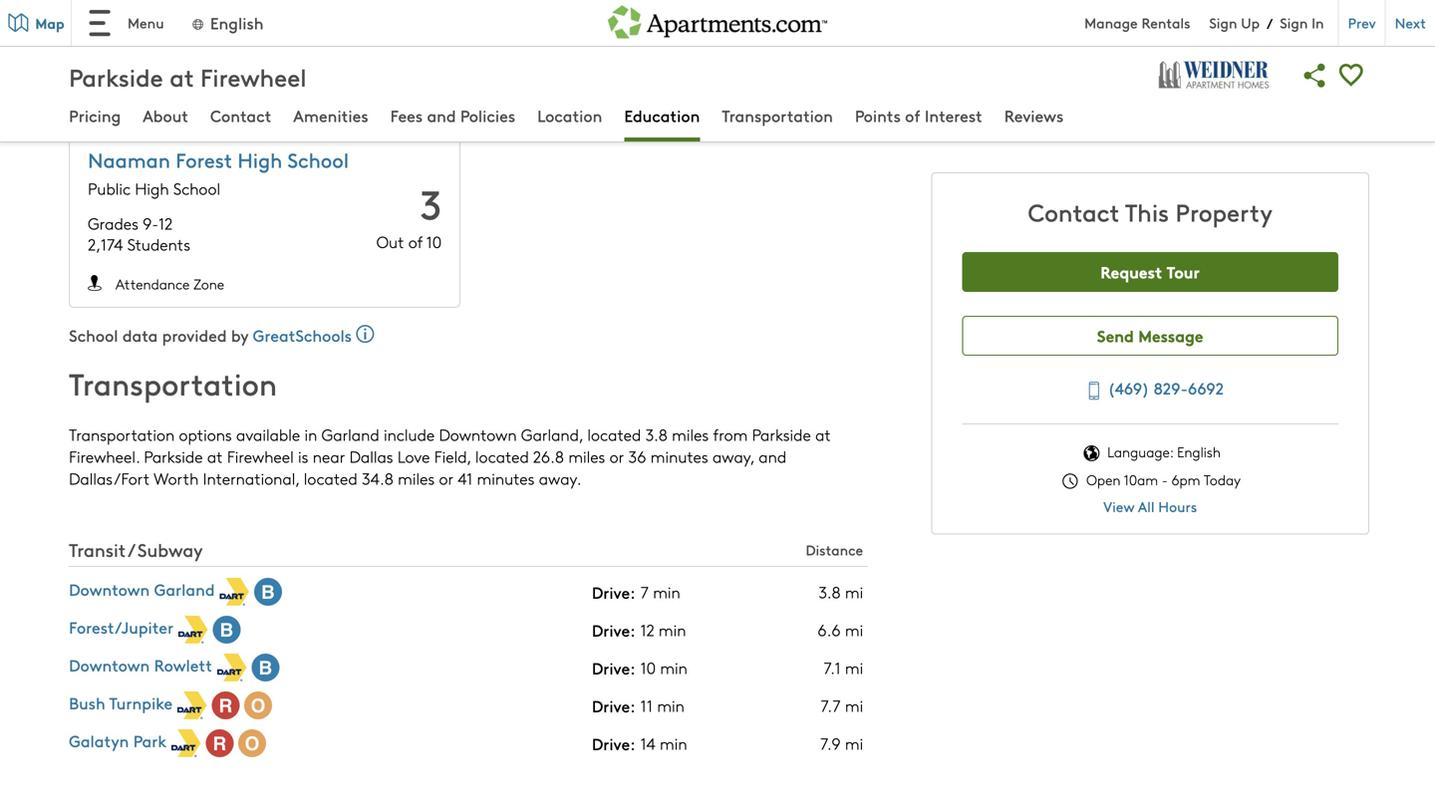 Task type: describe. For each thing, give the bounding box(es) containing it.
grades for 2,174
[[88, 212, 138, 234]]

options
[[179, 424, 232, 446]]

parkside up pricing
[[69, 60, 163, 93]]

mi for park
[[845, 733, 863, 755]]

park
[[133, 730, 167, 752]]

bush
[[69, 692, 105, 714]]

/ inside manage rentals sign up / sign in
[[1267, 13, 1273, 33]]

0 vertical spatial firewheel
[[200, 60, 307, 93]]

pricing
[[69, 104, 121, 127]]

2 attendance from the top
[[116, 275, 190, 294]]

2 horizontal spatial at
[[815, 424, 831, 446]]

3.8 inside transportation options available in garland include downtown garland, located 3.8 miles from parkside at firewheel. parkside at firewheel is near dallas love field, located 26.8 miles or 36 minutes away, and dallas/fort worth international, located 34.8 miles or 41 minutes away.
[[646, 424, 668, 446]]

7.9 mi
[[820, 733, 863, 755]]

transportation for transportation options available in garland include downtown garland, located 3.8 miles from parkside at firewheel. parkside at firewheel is near dallas love field, located 26.8 miles or 36 minutes away, and dallas/fort worth international, located 34.8 miles or 41 minutes away.
[[69, 424, 175, 446]]

dallas area rapid transit (dart) image for rowlett
[[217, 654, 247, 682]]

is
[[298, 446, 308, 468]]

forest/jupiter
[[69, 616, 174, 639]]

parkside right from
[[752, 424, 811, 446]]

manage rentals sign up / sign in
[[1085, 13, 1324, 33]]

away.
[[539, 468, 582, 490]]

turnpike
[[109, 692, 173, 714]]

downtown garland link
[[69, 578, 215, 601]]

2 horizontal spatial school
[[287, 146, 349, 174]]

fees
[[390, 104, 423, 127]]

naaman
[[88, 146, 170, 174]]

2,798
[[496, 45, 535, 66]]

blue line image for downtown rowlett
[[252, 654, 279, 682]]

up
[[1241, 13, 1260, 32]]

prev
[[1348, 13, 1376, 32]]

1 out of 10 from the left
[[377, 42, 442, 64]]

away,
[[713, 446, 755, 468]]

9- for 2,798
[[550, 24, 566, 46]]

0 horizontal spatial or
[[439, 468, 454, 490]]

drive: for turnpike
[[592, 695, 636, 717]]

36
[[628, 446, 646, 468]]

10am
[[1124, 470, 1158, 489]]

6pm
[[1172, 470, 1201, 489]]

contact this property
[[1028, 195, 1273, 228]]

galatyn
[[69, 730, 129, 752]]

data
[[122, 324, 158, 347]]

34.8
[[362, 468, 394, 490]]

0 horizontal spatial minutes
[[477, 468, 535, 490]]

naaman forest high school link
[[88, 146, 349, 174]]

orange line image
[[238, 730, 266, 758]]

education button
[[624, 104, 700, 130]]

dallas area rapid transit (dart) image for galatyn park
[[172, 730, 201, 758]]

menu button
[[72, 0, 180, 46]]

tour
[[1167, 260, 1200, 283]]

english link
[[190, 11, 264, 34]]

orange line image
[[244, 692, 272, 720]]

0 vertical spatial high
[[238, 146, 282, 174]]

2,174
[[88, 233, 123, 255]]

dallas
[[349, 446, 393, 468]]

send message button
[[962, 316, 1338, 356]]

14
[[641, 733, 656, 755]]

forest
[[176, 146, 232, 174]]

mi for garland
[[845, 581, 863, 603]]

2 mi from the top
[[845, 619, 863, 641]]

contact button
[[210, 104, 271, 130]]

language:
[[1108, 443, 1174, 462]]

parkside right firewheel.
[[144, 446, 203, 468]]

naaman forest high school public high school
[[88, 146, 349, 200]]

interest
[[925, 104, 983, 127]]

amenities
[[293, 104, 368, 127]]

0 horizontal spatial high
[[135, 178, 169, 200]]

8
[[159, 24, 168, 46]]

10 inside drive: 10 min
[[641, 657, 656, 679]]

3
[[420, 176, 442, 231]]

11
[[641, 695, 653, 717]]

provided
[[162, 324, 227, 347]]

7.1
[[824, 657, 841, 679]]

bush turnpike link
[[69, 692, 173, 714]]

about button
[[143, 104, 188, 130]]

transportation for transportation 'button'
[[722, 104, 833, 127]]

downtown rowlett link
[[69, 654, 212, 676]]

near
[[313, 446, 345, 468]]

drive: for rowlett
[[592, 657, 636, 679]]

1 zone from the top
[[193, 86, 224, 105]]

1 sign from the left
[[1209, 13, 1238, 32]]

field,
[[434, 446, 471, 468]]

2 sign from the left
[[1280, 13, 1308, 32]]

dallas/fort
[[69, 468, 150, 490]]

fees and policies
[[390, 104, 515, 127]]

view all hours
[[1104, 497, 1197, 516]]

7.1 mi
[[824, 657, 863, 679]]

galatyn park link
[[69, 730, 167, 752]]

bush turnpike
[[69, 692, 173, 714]]

students for grades 9-12 2,174 students
[[127, 233, 190, 255]]

manage rentals link
[[1085, 13, 1209, 32]]

out up transportation 'button'
[[784, 42, 812, 64]]

12 for grades 9-12 2,798 students
[[566, 24, 581, 46]]

rowlett
[[154, 654, 212, 676]]

downtown for downtown garland
[[69, 578, 150, 601]]

2 zone from the top
[[193, 275, 224, 294]]

min for park
[[660, 733, 687, 755]]

international,
[[203, 468, 299, 490]]

from
[[713, 424, 748, 446]]

red line image for bush turnpike
[[212, 692, 240, 720]]

hours
[[1159, 497, 1197, 516]]

subway
[[137, 537, 203, 562]]

1 vertical spatial 3.8
[[819, 581, 841, 603]]

of inside button
[[905, 104, 921, 127]]

0 horizontal spatial at
[[170, 60, 194, 93]]

available
[[236, 424, 300, 446]]

points
[[855, 104, 901, 127]]

about
[[143, 104, 188, 127]]

drive: for park
[[592, 733, 636, 755]]

downtown garland
[[69, 578, 215, 601]]

drive: for garland
[[592, 581, 636, 603]]

send message
[[1097, 324, 1204, 347]]

reviews button
[[1004, 104, 1064, 130]]

7.7 mi
[[821, 695, 863, 717]]

2 attendance zone from the top
[[116, 275, 224, 294]]

open
[[1087, 470, 1121, 489]]

transportation button
[[722, 104, 833, 130]]

contact for contact this property
[[1028, 195, 1120, 228]]



Task type: locate. For each thing, give the bounding box(es) containing it.
high
[[238, 146, 282, 174], [135, 178, 169, 200]]

dallas area rapid transit (dart) image up blue line image on the left bottom
[[220, 578, 250, 606]]

drive: left 14
[[592, 733, 636, 755]]

2 vertical spatial downtown
[[69, 654, 150, 676]]

9- right 2,174
[[143, 212, 159, 234]]

1 vertical spatial attendance zone
[[116, 275, 224, 294]]

distance
[[806, 540, 863, 560]]

/ right up
[[1267, 13, 1273, 33]]

and right away,
[[759, 446, 787, 468]]

12 inside grades 9-12 2,798 students
[[566, 24, 581, 46]]

0 vertical spatial contact
[[210, 104, 271, 127]]

students right "2,798"
[[540, 45, 603, 66]]

mi right 7.1
[[845, 657, 863, 679]]

firewheel up the 'contact' button
[[200, 60, 307, 93]]

2 vertical spatial dallas area rapid transit (dart) image
[[178, 692, 208, 720]]

7.7
[[821, 695, 841, 717]]

12 right "2,798"
[[566, 24, 581, 46]]

2 horizontal spatial miles
[[672, 424, 709, 446]]

pricing button
[[69, 104, 121, 130]]

blue line image
[[213, 616, 241, 644]]

12
[[566, 24, 581, 46], [159, 212, 173, 234], [641, 619, 654, 641]]

red line image left orange line icon
[[212, 692, 240, 720]]

located right garland, at the left bottom
[[587, 424, 641, 446]]

out up fees
[[377, 42, 404, 64]]

downtown up 41
[[439, 424, 517, 446]]

0 vertical spatial dallas area rapid transit (dart) image
[[220, 578, 250, 606]]

transit / subway
[[69, 537, 203, 562]]

9- inside grades 9-12 2,174 students
[[143, 212, 159, 234]]

drive: left 11
[[592, 695, 636, 717]]

1 horizontal spatial out of 10
[[784, 42, 849, 64]]

0 vertical spatial school
[[287, 146, 349, 174]]

attendance zone up provided
[[116, 275, 224, 294]]

worth
[[154, 468, 199, 490]]

2 horizontal spatial 12
[[641, 619, 654, 641]]

today
[[1204, 470, 1241, 489]]

0 vertical spatial 3.8
[[646, 424, 668, 446]]

drive: 14 min
[[592, 733, 687, 755]]

1 vertical spatial /
[[128, 537, 133, 562]]

miles right the 34.8
[[398, 468, 435, 490]]

dallas area rapid transit (dart) image for forest/jupiter
[[179, 616, 208, 644]]

1 vertical spatial transportation
[[69, 362, 277, 404]]

1 vertical spatial zone
[[193, 275, 224, 294]]

7
[[641, 581, 649, 603]]

galatyn park
[[69, 730, 167, 752]]

school down forest
[[173, 178, 220, 200]]

min inside drive: 14 min
[[660, 733, 687, 755]]

1 horizontal spatial and
[[759, 446, 787, 468]]

students inside grades 6-8 867 students
[[118, 45, 181, 66]]

min for garland
[[653, 581, 681, 603]]

located left the 34.8
[[304, 468, 358, 490]]

firewheel left is
[[227, 446, 294, 468]]

9- right "2,798"
[[550, 24, 566, 46]]

3.8
[[646, 424, 668, 446], [819, 581, 841, 603]]

drive: down the drive: 7 min
[[592, 619, 636, 641]]

0 horizontal spatial 9-
[[143, 212, 159, 234]]

school down amenities 'button'
[[287, 146, 349, 174]]

0 horizontal spatial out of 10
[[377, 42, 442, 64]]

min down drive: 12 min
[[660, 657, 688, 679]]

min inside drive: 10 min
[[660, 657, 688, 679]]

grades 9-12 2,798 students
[[496, 24, 603, 66]]

dallas area rapid transit (dart) image right park
[[172, 730, 201, 758]]

or left 41
[[439, 468, 454, 490]]

all
[[1138, 497, 1155, 516]]

students for grades 9-12 2,798 students
[[540, 45, 603, 66]]

1 vertical spatial dallas area rapid transit (dart) image
[[172, 730, 201, 758]]

4 drive: from the top
[[592, 695, 636, 717]]

2 drive: from the top
[[592, 619, 636, 641]]

2 horizontal spatial located
[[587, 424, 641, 446]]

reviews
[[1004, 104, 1064, 127]]

1 mi from the top
[[845, 581, 863, 603]]

blue line image for downtown garland
[[254, 578, 282, 606]]

min
[[653, 581, 681, 603], [659, 619, 686, 641], [660, 657, 688, 679], [657, 695, 685, 717], [660, 733, 687, 755]]

0 horizontal spatial contact
[[210, 104, 271, 127]]

sign left in
[[1280, 13, 1308, 32]]

mi for turnpike
[[845, 695, 863, 717]]

downtown up forest/jupiter link
[[69, 578, 150, 601]]

downtown inside transportation options available in garland include downtown garland, located 3.8 miles from parkside at firewheel. parkside at firewheel is near dallas love field, located 26.8 miles or 36 minutes away, and dallas/fort worth international, located 34.8 miles or 41 minutes away.
[[439, 424, 517, 446]]

red line image for galatyn park
[[206, 730, 234, 758]]

english up 6pm
[[1177, 443, 1221, 462]]

6-
[[143, 24, 159, 46]]

0 vertical spatial attendance
[[116, 86, 190, 105]]

min up drive: 10 min
[[659, 619, 686, 641]]

1 horizontal spatial located
[[475, 446, 529, 468]]

0 horizontal spatial 3.8
[[646, 424, 668, 446]]

parkside
[[69, 60, 163, 93], [752, 424, 811, 446], [144, 446, 203, 468]]

1 vertical spatial and
[[759, 446, 787, 468]]

location button
[[537, 104, 602, 130]]

message
[[1139, 324, 1204, 347]]

1 horizontal spatial contact
[[1028, 195, 1120, 228]]

drive: 11 min
[[592, 695, 685, 717]]

min right 11
[[657, 695, 685, 717]]

zone up school data provided by greatschools
[[193, 275, 224, 294]]

0 vertical spatial and
[[427, 104, 456, 127]]

3.8 up 6.6
[[819, 581, 841, 603]]

red line image
[[212, 692, 240, 720], [206, 730, 234, 758]]

students right 2,174
[[127, 233, 190, 255]]

drive: 7 min
[[592, 581, 681, 603]]

mi
[[845, 581, 863, 603], [845, 619, 863, 641], [845, 657, 863, 679], [845, 695, 863, 717], [845, 733, 863, 755]]

zone right about
[[193, 86, 224, 105]]

dallas area rapid transit (dart) image for garland
[[220, 578, 250, 606]]

1 horizontal spatial 12
[[566, 24, 581, 46]]

grades for 2,798
[[496, 24, 546, 46]]

or
[[610, 446, 624, 468], [439, 468, 454, 490]]

at up about
[[170, 60, 194, 93]]

attendance down grades 6-8 867 students
[[116, 86, 190, 105]]

3 out of 10
[[377, 176, 442, 253]]

transit
[[69, 537, 126, 562]]

1 vertical spatial school
[[173, 178, 220, 200]]

blue line image
[[254, 578, 282, 606], [252, 654, 279, 682]]

property
[[1176, 195, 1273, 228]]

points of interest
[[855, 104, 983, 127]]

out inside the 3 out of 10
[[377, 231, 404, 253]]

0 horizontal spatial garland
[[154, 578, 215, 601]]

map link
[[0, 0, 72, 46]]

grades inside grades 6-8 867 students
[[88, 24, 138, 46]]

red line image left orange line image at the bottom left of the page
[[206, 730, 234, 758]]

garland right 'in'
[[322, 424, 379, 446]]

mi right 7.9
[[845, 733, 863, 755]]

contact up the naaman forest high school link
[[210, 104, 271, 127]]

public
[[88, 178, 131, 200]]

and inside transportation options available in garland include downtown garland, located 3.8 miles from parkside at firewheel. parkside at firewheel is near dallas love field, located 26.8 miles or 36 minutes away, and dallas/fort worth international, located 34.8 miles or 41 minutes away.
[[759, 446, 787, 468]]

transportation inside transportation options available in garland include downtown garland, located 3.8 miles from parkside at firewheel. parkside at firewheel is near dallas love field, located 26.8 miles or 36 minutes away, and dallas/fort worth international, located 34.8 miles or 41 minutes away.
[[69, 424, 175, 446]]

0 vertical spatial attendance zone
[[116, 86, 224, 105]]

10 inside the 3 out of 10
[[426, 231, 442, 253]]

0 vertical spatial 9-
[[550, 24, 566, 46]]

send
[[1097, 324, 1134, 347]]

dallas area rapid transit (dart) image for turnpike
[[178, 692, 208, 720]]

5 mi from the top
[[845, 733, 863, 755]]

contact
[[210, 104, 271, 127], [1028, 195, 1120, 228]]

mi for rowlett
[[845, 657, 863, 679]]

grades up 'policies'
[[496, 24, 546, 46]]

students
[[118, 45, 181, 66], [540, 45, 603, 66], [127, 233, 190, 255]]

of inside the 3 out of 10
[[408, 231, 423, 253]]

attendance zone down 8 at the top
[[116, 86, 224, 105]]

9- for 2,174
[[143, 212, 159, 234]]

high down the 'contact' button
[[238, 146, 282, 174]]

/
[[1267, 13, 1273, 33], [128, 537, 133, 562]]

0 horizontal spatial located
[[304, 468, 358, 490]]

dallas area rapid transit (dart) image
[[220, 578, 250, 606], [217, 654, 247, 682], [178, 692, 208, 720]]

0 horizontal spatial and
[[427, 104, 456, 127]]

1 vertical spatial english
[[1177, 443, 1221, 462]]

drive: up drive: 11 min
[[592, 657, 636, 679]]

out of 10 up transportation 'button'
[[784, 42, 849, 64]]

dallas area rapid transit (dart) image down rowlett
[[178, 692, 208, 720]]

1 drive: from the top
[[592, 581, 636, 603]]

grades inside grades 9-12 2,798 students
[[496, 24, 546, 46]]

sign left up
[[1209, 13, 1238, 32]]

min for turnpike
[[657, 695, 685, 717]]

and right fees
[[427, 104, 456, 127]]

and inside button
[[427, 104, 456, 127]]

0 vertical spatial zone
[[193, 86, 224, 105]]

0 horizontal spatial sign
[[1209, 13, 1238, 32]]

transportation
[[722, 104, 833, 127], [69, 362, 277, 404], [69, 424, 175, 446]]

1 horizontal spatial /
[[1267, 13, 1273, 33]]

out of 10
[[377, 42, 442, 64], [784, 42, 849, 64]]

1 vertical spatial contact
[[1028, 195, 1120, 228]]

mi right '7.7'
[[845, 695, 863, 717]]

this
[[1125, 195, 1169, 228]]

school data provided by greatschools
[[69, 324, 356, 347]]

1 horizontal spatial high
[[238, 146, 282, 174]]

12 inside drive: 12 min
[[641, 619, 654, 641]]

1 vertical spatial dallas area rapid transit (dart) image
[[217, 654, 247, 682]]

0 vertical spatial dallas area rapid transit (dart) image
[[179, 616, 208, 644]]

1 horizontal spatial or
[[610, 446, 624, 468]]

0 vertical spatial blue line image
[[254, 578, 282, 606]]

0 vertical spatial transportation
[[722, 104, 833, 127]]

forest/jupiter link
[[69, 616, 174, 639]]

0 horizontal spatial school
[[69, 324, 118, 347]]

at right away,
[[815, 424, 831, 446]]

garland
[[322, 424, 379, 446], [154, 578, 215, 601]]

3 drive: from the top
[[592, 657, 636, 679]]

menu
[[128, 13, 164, 32]]

downtown up bush turnpike link
[[69, 654, 150, 676]]

2 vertical spatial 12
[[641, 619, 654, 641]]

1 horizontal spatial 3.8
[[819, 581, 841, 603]]

at right worth on the bottom of page
[[207, 446, 223, 468]]

high down naaman
[[135, 178, 169, 200]]

0 horizontal spatial /
[[128, 537, 133, 562]]

fees and policies button
[[390, 104, 515, 130]]

request
[[1101, 260, 1163, 283]]

request tour button
[[962, 252, 1338, 292]]

min inside the drive: 7 min
[[653, 581, 681, 603]]

1 horizontal spatial garland
[[322, 424, 379, 446]]

9- inside grades 9-12 2,798 students
[[550, 24, 566, 46]]

contact left this
[[1028, 195, 1120, 228]]

12 right 2,174
[[159, 212, 173, 234]]

1 vertical spatial high
[[135, 178, 169, 200]]

0 vertical spatial downtown
[[439, 424, 517, 446]]

1 vertical spatial attendance
[[116, 275, 190, 294]]

0 vertical spatial 12
[[566, 24, 581, 46]]

by
[[231, 324, 249, 347]]

0 vertical spatial red line image
[[212, 692, 240, 720]]

students inside grades 9-12 2,174 students
[[127, 233, 190, 255]]

parkside at firewheel
[[69, 60, 307, 93]]

0 vertical spatial garland
[[322, 424, 379, 446]]

english up parkside at firewheel
[[210, 11, 264, 34]]

include
[[384, 424, 435, 446]]

min right 14
[[660, 733, 687, 755]]

downtown for downtown rowlett
[[69, 654, 150, 676]]

0 vertical spatial /
[[1267, 13, 1273, 33]]

apartments.com logo image
[[608, 0, 827, 39]]

request tour
[[1101, 260, 1200, 283]]

829-
[[1154, 377, 1188, 399]]

view
[[1104, 497, 1135, 516]]

1 attendance zone from the top
[[116, 86, 224, 105]]

contact for the 'contact' button
[[210, 104, 271, 127]]

1 vertical spatial 12
[[159, 212, 173, 234]]

1 vertical spatial 9-
[[143, 212, 159, 234]]

minutes right 36
[[651, 446, 708, 468]]

1 vertical spatial firewheel
[[227, 446, 294, 468]]

5 drive: from the top
[[592, 733, 636, 755]]

next
[[1395, 13, 1426, 32]]

1 horizontal spatial at
[[207, 446, 223, 468]]

2 out of 10 from the left
[[784, 42, 849, 64]]

attendance down grades 9-12 2,174 students
[[116, 275, 190, 294]]

students for grades 6-8 867 students
[[118, 45, 181, 66]]

mi up 6.6 mi
[[845, 581, 863, 603]]

downtown
[[439, 424, 517, 446], [69, 578, 150, 601], [69, 654, 150, 676]]

students inside grades 9-12 2,798 students
[[540, 45, 603, 66]]

grades down public
[[88, 212, 138, 234]]

/ right transit
[[128, 537, 133, 562]]

1 horizontal spatial miles
[[568, 446, 605, 468]]

3 mi from the top
[[845, 657, 863, 679]]

-
[[1162, 470, 1168, 489]]

min inside drive: 12 min
[[659, 619, 686, 641]]

1 horizontal spatial school
[[173, 178, 220, 200]]

students down menu
[[118, 45, 181, 66]]

minutes right 41
[[477, 468, 535, 490]]

1 attendance from the top
[[116, 86, 190, 105]]

min inside drive: 11 min
[[657, 695, 685, 717]]

1 vertical spatial blue line image
[[252, 654, 279, 682]]

or left 36
[[610, 446, 624, 468]]

dallas area rapid transit (dart) image left blue line image on the left bottom
[[179, 616, 208, 644]]

prev link
[[1338, 0, 1385, 46]]

min right 7
[[653, 581, 681, 603]]

share listing image
[[1298, 57, 1333, 94]]

4 mi from the top
[[845, 695, 863, 717]]

education
[[624, 104, 700, 127]]

miles left from
[[672, 424, 709, 446]]

garland down the subway
[[154, 578, 215, 601]]

next link
[[1385, 0, 1435, 46]]

1 vertical spatial garland
[[154, 578, 215, 601]]

mi right 6.6
[[845, 619, 863, 641]]

1 horizontal spatial 9-
[[550, 24, 566, 46]]

language: english
[[1104, 443, 1221, 462]]

policies
[[460, 104, 515, 127]]

manage
[[1085, 13, 1138, 32]]

(469) 829-6692 link
[[1077, 374, 1224, 404]]

(469)
[[1108, 377, 1150, 399]]

school left data at the left of page
[[69, 324, 118, 347]]

0 horizontal spatial miles
[[398, 468, 435, 490]]

6.6 mi
[[818, 619, 863, 641]]

firewheel inside transportation options available in garland include downtown garland, located 3.8 miles from parkside at firewheel. parkside at firewheel is near dallas love field, located 26.8 miles or 36 minutes away, and dallas/fort worth international, located 34.8 miles or 41 minutes away.
[[227, 446, 294, 468]]

1 horizontal spatial minutes
[[651, 446, 708, 468]]

1 horizontal spatial sign
[[1280, 13, 1308, 32]]

12 inside grades 9-12 2,174 students
[[159, 212, 173, 234]]

located right 41
[[475, 446, 529, 468]]

garland,
[[521, 424, 583, 446]]

2 vertical spatial school
[[69, 324, 118, 347]]

greatschools link
[[253, 324, 356, 347]]

dallas area rapid transit (dart) image down blue line image on the left bottom
[[217, 654, 247, 682]]

english
[[210, 11, 264, 34], [1177, 443, 1221, 462]]

dallas area rapid transit (dart) image
[[179, 616, 208, 644], [172, 730, 201, 758]]

7.9
[[820, 733, 841, 755]]

open 10am - 6pm today
[[1083, 470, 1241, 489]]

0 horizontal spatial english
[[210, 11, 264, 34]]

garland inside transportation options available in garland include downtown garland, located 3.8 miles from parkside at firewheel. parkside at firewheel is near dallas love field, located 26.8 miles or 36 minutes away, and dallas/fort worth international, located 34.8 miles or 41 minutes away.
[[322, 424, 379, 446]]

12 for grades 9-12 2,174 students
[[159, 212, 173, 234]]

grades
[[88, 24, 138, 46], [496, 24, 546, 46], [88, 212, 138, 234]]

grades inside grades 9-12 2,174 students
[[88, 212, 138, 234]]

firewheel
[[200, 60, 307, 93], [227, 446, 294, 468]]

1 vertical spatial red line image
[[206, 730, 234, 758]]

(469) 829-6692
[[1108, 377, 1224, 399]]

12 down 7
[[641, 619, 654, 641]]

2 vertical spatial transportation
[[69, 424, 175, 446]]

drive: left 7
[[592, 581, 636, 603]]

in
[[1312, 13, 1324, 32]]

grades left 6-
[[88, 24, 138, 46]]

out left 3
[[377, 231, 404, 253]]

0 vertical spatial english
[[210, 11, 264, 34]]

out of 10 up fees
[[377, 42, 442, 64]]

1 horizontal spatial english
[[1177, 443, 1221, 462]]

6.6
[[818, 619, 841, 641]]

sign in link
[[1280, 13, 1324, 32]]

transportation options available in garland include downtown garland, located 3.8 miles from parkside at firewheel. parkside at firewheel is near dallas love field, located 26.8 miles or 36 minutes away, and dallas/fort worth international, located 34.8 miles or 41 minutes away.
[[69, 424, 831, 490]]

amenities button
[[293, 104, 368, 130]]

1 vertical spatial downtown
[[69, 578, 150, 601]]

grades for 867
[[88, 24, 138, 46]]

3.8 left from
[[646, 424, 668, 446]]

property management company logo image
[[1158, 52, 1270, 97]]

miles right 26.8
[[568, 446, 605, 468]]

min for rowlett
[[660, 657, 688, 679]]

out
[[377, 42, 404, 64], [784, 42, 812, 64], [377, 231, 404, 253]]

0 horizontal spatial 12
[[159, 212, 173, 234]]



Task type: vqa. For each thing, say whether or not it's contained in the screenshot.
bottom 2.3
no



